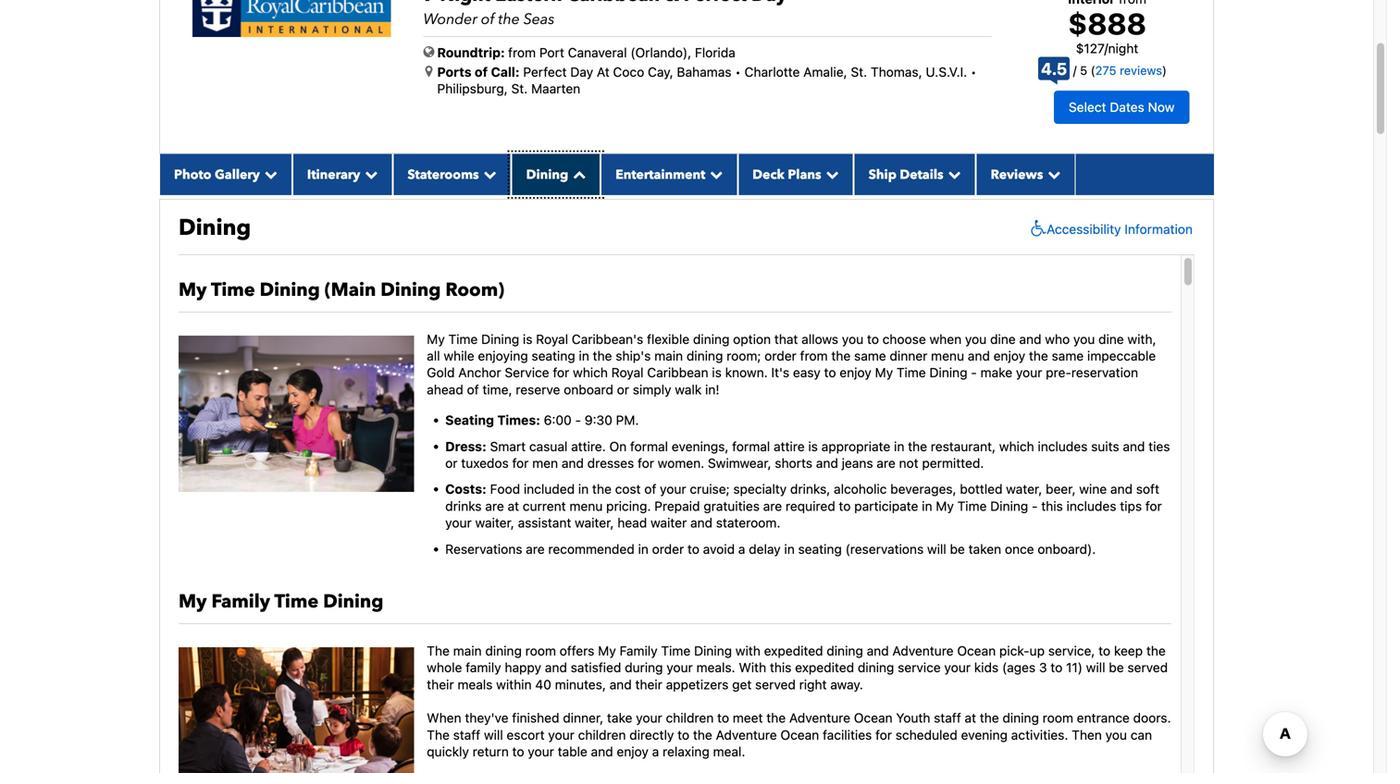 Task type: vqa. For each thing, say whether or not it's contained in the screenshot.
/ within the 4.5 / 5 ( 275 reviews )
yes



Task type: describe. For each thing, give the bounding box(es) containing it.
activities.
[[1012, 728, 1069, 743]]

up
[[1030, 644, 1045, 659]]

recommended
[[548, 542, 635, 557]]

meals.
[[697, 661, 736, 676]]

reservation
[[1072, 365, 1139, 381]]

1 horizontal spatial staff
[[934, 711, 962, 727]]

your left "kids"
[[945, 661, 971, 676]]

2 same from the left
[[1052, 349, 1084, 364]]

escort
[[507, 728, 545, 743]]

anchor
[[459, 365, 501, 381]]

0 horizontal spatial family
[[211, 590, 270, 615]]

choose
[[883, 332, 926, 347]]

doors.
[[1134, 711, 1172, 727]]

select          dates now link
[[1054, 91, 1190, 124]]

the up "evening"
[[980, 711, 1000, 727]]

0 horizontal spatial -
[[575, 413, 581, 428]]

1 waiter, from the left
[[475, 516, 515, 531]]

menu inside "food included in the cost of your cruise; specialty drinks, alcoholic beverages, bottled water, beer, wine and soft drinks are at current menu pricing. prepaid gratuities are required to participate in my time dining - this includes tips for your waiter, assistant waiter, head waiter and stateroom."
[[570, 499, 603, 514]]

drinks
[[446, 499, 482, 514]]

food
[[490, 482, 520, 497]]

(orlando),
[[631, 45, 692, 60]]

current
[[523, 499, 566, 514]]

0 vertical spatial be
[[950, 542, 965, 557]]

ties
[[1149, 439, 1171, 454]]

photo
[[174, 166, 212, 184]]

0 horizontal spatial staff
[[453, 728, 481, 743]]

cost
[[615, 482, 641, 497]]

on
[[610, 439, 627, 454]]

1 vertical spatial st.
[[512, 81, 528, 96]]

right
[[800, 678, 827, 693]]

caribbean's
[[572, 332, 644, 347]]

in down head
[[638, 542, 649, 557]]

your up directly
[[636, 711, 663, 727]]

1 vertical spatial children
[[578, 728, 626, 743]]

globe image
[[424, 45, 435, 58]]

meal.
[[713, 745, 746, 760]]

my family time dining
[[179, 590, 384, 615]]

chevron down image for deck plans
[[822, 168, 839, 181]]

gallery
[[215, 166, 260, 184]]

1 their from the left
[[427, 678, 454, 693]]

chevron down image for photo gallery
[[260, 168, 278, 181]]

family inside the main dining room offers my family time dining with expedited dining and adventure ocean pick-up service, to keep the whole family happy and satisfied during your meals. with this expedited dining service your kids (ages 3 to 11) will be served their meals within 40 minutes, and their appetizers get served right away.
[[620, 644, 658, 659]]

the right meet
[[767, 711, 786, 727]]

are down the assistant
[[526, 542, 545, 557]]

2 their from the left
[[636, 678, 663, 693]]

the inside when they've finished dinner, take your children to meet the adventure ocean youth staff at the dining room entrance doors. the staff will escort your children directly to the adventure ocean facilities for scheduled evening activities. then you can quickly return to your table and enjoy a relaxing meal.
[[427, 728, 450, 743]]

from inside my time dining is royal caribbean's flexible dining option that allows you to choose when you dine and who you dine with, all while enjoying seating in the ship's main dining room; order from the same dinner menu and enjoy the same impeccable gold anchor service for which royal caribbean is known. it's easy to enjoy my time dining - make your pre-reservation ahead of time, reserve onboard or simply walk in!
[[800, 349, 828, 364]]

will inside the main dining room offers my family time dining with expedited dining and adventure ocean pick-up service, to keep the whole family happy and satisfied during your meals. with this expedited dining service your kids (ages 3 to 11) will be served their meals within 40 minutes, and their appetizers get served right away.
[[1087, 661, 1106, 676]]

time inside the main dining room offers my family time dining with expedited dining and adventure ocean pick-up service, to keep the whole family happy and satisfied during your meals. with this expedited dining service your kids (ages 3 to 11) will be served their meals within 40 minutes, and their appetizers get served right away.
[[661, 644, 691, 659]]

1 horizontal spatial enjoy
[[840, 365, 872, 381]]

attire
[[774, 439, 805, 454]]

deck
[[753, 166, 785, 184]]

this inside "food included in the cost of your cruise; specialty drinks, alcoholic beverages, bottled water, beer, wine and soft drinks are at current menu pricing. prepaid gratuities are required to participate in my time dining - this includes tips for your waiter, assistant waiter, head waiter and stateroom."
[[1042, 499, 1064, 514]]

for up cost
[[638, 456, 654, 471]]

the down "allows"
[[832, 349, 851, 364]]

pm.
[[616, 413, 639, 428]]

now
[[1149, 99, 1175, 115]]

dinner
[[890, 349, 928, 364]]

shorts
[[775, 456, 813, 471]]

service,
[[1049, 644, 1096, 659]]

included
[[524, 482, 575, 497]]

kids
[[975, 661, 999, 676]]

photo gallery
[[174, 166, 260, 184]]

1 horizontal spatial served
[[1128, 661, 1168, 676]]

0 horizontal spatial is
[[523, 332, 533, 347]]

are down specialty
[[764, 499, 782, 514]]

1 vertical spatial order
[[652, 542, 684, 557]]

your up appetizers in the bottom of the page
[[667, 661, 693, 676]]

1 horizontal spatial royal
[[612, 365, 644, 381]]

room;
[[727, 349, 761, 364]]

3
[[1040, 661, 1048, 676]]

1 vertical spatial adventure
[[790, 711, 851, 727]]

reviews
[[1120, 64, 1163, 77]]

in inside smart casual attire. on formal evenings, formal attire is appropriate in the restaurant, which includes suits and ties or tuxedos for men and dresses for women. swimwear, shorts and jeans are not permitted.
[[894, 439, 905, 454]]

service
[[505, 365, 550, 381]]

during
[[625, 661, 663, 676]]

your down drinks
[[446, 516, 472, 531]]

2 formal from the left
[[733, 439, 771, 454]]

enjoy inside when they've finished dinner, take your children to meet the adventure ocean youth staff at the dining room entrance doors. the staff will escort your children directly to the adventure ocean facilities for scheduled evening activities. then you can quickly return to your table and enjoy a relaxing meal.
[[617, 745, 649, 760]]

menu inside my time dining is royal caribbean's flexible dining option that allows you to choose when you dine and who you dine with, all while enjoying seating in the ship's main dining room; order from the same dinner menu and enjoy the same impeccable gold anchor service for which royal caribbean is known. it's easy to enjoy my time dining - make your pre-reservation ahead of time, reserve onboard or simply walk in!
[[931, 349, 965, 364]]

2 dine from the left
[[1099, 332, 1125, 347]]

to left keep
[[1099, 644, 1111, 659]]

ship
[[869, 166, 897, 184]]

youth
[[897, 711, 931, 727]]

2 • from the left
[[971, 64, 977, 80]]

assistant
[[518, 516, 572, 531]]

ship details
[[869, 166, 944, 184]]

1 vertical spatial served
[[756, 678, 796, 693]]

cay,
[[648, 64, 674, 80]]

main inside the main dining room offers my family time dining with expedited dining and adventure ocean pick-up service, to keep the whole family happy and satisfied during your meals. with this expedited dining service your kids (ages 3 to 11) will be served their meals within 40 minutes, and their appetizers get served right away.
[[453, 644, 482, 659]]

the down the who
[[1029, 349, 1049, 364]]

you right "allows"
[[842, 332, 864, 347]]

philipsburg,
[[437, 81, 508, 96]]

your inside my time dining is royal caribbean's flexible dining option that allows you to choose when you dine and who you dine with, all while enjoying seating in the ship's main dining room; order from the same dinner menu and enjoy the same impeccable gold anchor service for which royal caribbean is known. it's easy to enjoy my time dining - make your pre-reservation ahead of time, reserve onboard or simply walk in!
[[1016, 365, 1043, 381]]

of inside ports of call: perfect day at coco cay, bahamas • charlotte amalie, st. thomas, u.s.v.i. • philipsburg, st. maarten
[[475, 64, 488, 80]]

275 reviews link
[[1096, 64, 1163, 77]]

dinner,
[[563, 711, 604, 727]]

includes inside "food included in the cost of your cruise; specialty drinks, alcoholic beverages, bottled water, beer, wine and soft drinks are at current menu pricing. prepaid gratuities are required to participate in my time dining - this includes tips for your waiter, assistant waiter, head waiter and stateroom."
[[1067, 499, 1117, 514]]

for inside my time dining is royal caribbean's flexible dining option that allows you to choose when you dine and who you dine with, all while enjoying seating in the ship's main dining room; order from the same dinner menu and enjoy the same impeccable gold anchor service for which royal caribbean is known. it's easy to enjoy my time dining - make your pre-reservation ahead of time, reserve onboard or simply walk in!
[[553, 365, 570, 381]]

dining button
[[512, 154, 601, 195]]

of up the roundtrip:
[[481, 9, 495, 30]]

when they've finished dinner, take your children to meet the adventure ocean youth staff at the dining room entrance doors. the staff will escort your children directly to the adventure ocean facilities for scheduled evening activities. then you can quickly return to your table and enjoy a relaxing meal.
[[427, 711, 1172, 760]]

make
[[981, 365, 1013, 381]]

room inside when they've finished dinner, take your children to meet the adventure ocean youth staff at the dining room entrance doors. the staff will escort your children directly to the adventure ocean facilities for scheduled evening activities. then you can quickly return to your table and enjoy a relaxing meal.
[[1043, 711, 1074, 727]]

of inside my time dining is royal caribbean's flexible dining option that allows you to choose when you dine and who you dine with, all while enjoying seating in the ship's main dining room; order from the same dinner menu and enjoy the same impeccable gold anchor service for which royal caribbean is known. it's easy to enjoy my time dining - make your pre-reservation ahead of time, reserve onboard or simply walk in!
[[467, 382, 479, 398]]

11)
[[1067, 661, 1083, 676]]

evening
[[961, 728, 1008, 743]]

is inside smart casual attire. on formal evenings, formal attire is appropriate in the restaurant, which includes suits and ties or tuxedos for men and dresses for women. swimwear, shorts and jeans are not permitted.
[[809, 439, 818, 454]]

information
[[1125, 222, 1193, 237]]

pre-
[[1046, 365, 1072, 381]]

deck plans button
[[738, 154, 854, 195]]

ports of call: perfect day at coco cay, bahamas • charlotte amalie, st. thomas, u.s.v.i. • philipsburg, st. maarten
[[437, 64, 977, 96]]

walk
[[675, 382, 702, 398]]

royal caribbean image
[[193, 0, 391, 37]]

chevron down image for reviews
[[1044, 168, 1061, 181]]

be inside the main dining room offers my family time dining with expedited dining and adventure ocean pick-up service, to keep the whole family happy and satisfied during your meals. with this expedited dining service your kids (ages 3 to 11) will be served their meals within 40 minutes, and their appetizers get served right away.
[[1109, 661, 1124, 676]]

seating inside my time dining is royal caribbean's flexible dining option that allows you to choose when you dine and who you dine with, all while enjoying seating in the ship's main dining room; order from the same dinner menu and enjoy the same impeccable gold anchor service for which royal caribbean is known. it's easy to enjoy my time dining - make your pre-reservation ahead of time, reserve onboard or simply walk in!
[[532, 349, 576, 364]]

gold
[[427, 365, 455, 381]]

directly
[[630, 728, 674, 743]]

accessibility
[[1047, 222, 1122, 237]]

you right when
[[966, 332, 987, 347]]

seating times: 6:00 - 9:30 pm.
[[446, 413, 639, 428]]

1 same from the left
[[855, 349, 887, 364]]

dining inside when they've finished dinner, take your children to meet the adventure ocean youth staff at the dining room entrance doors. the staff will escort your children directly to the adventure ocean facilities for scheduled evening activities. then you can quickly return to your table and enjoy a relaxing meal.
[[1003, 711, 1040, 727]]

my inside the main dining room offers my family time dining with expedited dining and adventure ocean pick-up service, to keep the whole family happy and satisfied during your meals. with this expedited dining service your kids (ages 3 to 11) will be served their meals within 40 minutes, and their appetizers get served right away.
[[598, 644, 616, 659]]

to down escort
[[513, 745, 525, 760]]

the left 'seas'
[[499, 9, 520, 30]]

are inside smart casual attire. on formal evenings, formal attire is appropriate in the restaurant, which includes suits and ties or tuxedos for men and dresses for women. swimwear, shorts and jeans are not permitted.
[[877, 456, 896, 471]]

required
[[786, 499, 836, 514]]

water,
[[1007, 482, 1043, 497]]

entertainment
[[616, 166, 706, 184]]

275
[[1096, 64, 1117, 77]]

/ inside $888 $127 / night
[[1105, 41, 1109, 56]]

food included in the cost of your cruise; specialty drinks, alcoholic beverages, bottled water, beer, wine and soft drinks are at current menu pricing. prepaid gratuities are required to participate in my time dining - this includes tips for your waiter, assistant waiter, head waiter and stateroom.
[[446, 482, 1163, 531]]

1 vertical spatial expedited
[[795, 661, 855, 676]]

all
[[427, 349, 440, 364]]

suits
[[1092, 439, 1120, 454]]

the down the caribbean's
[[593, 349, 612, 364]]

which inside my time dining is royal caribbean's flexible dining option that allows you to choose when you dine and who you dine with, all while enjoying seating in the ship's main dining room; order from the same dinner menu and enjoy the same impeccable gold anchor service for which royal caribbean is known. it's easy to enjoy my time dining - make your pre-reservation ahead of time, reserve onboard or simply walk in!
[[573, 365, 608, 381]]

staterooms
[[408, 166, 479, 184]]

chevron down image for itinerary
[[360, 168, 378, 181]]

6:00
[[544, 413, 572, 428]]

will inside when they've finished dinner, take your children to meet the adventure ocean youth staff at the dining room entrance doors. the staff will escort your children directly to the adventure ocean facilities for scheduled evening activities. then you can quickly return to your table and enjoy a relaxing meal.
[[484, 728, 503, 743]]

my inside "food included in the cost of your cruise; specialty drinks, alcoholic beverages, bottled water, beer, wine and soft drinks are at current menu pricing. prepaid gratuities are required to participate in my time dining - this includes tips for your waiter, assistant waiter, head waiter and stateroom."
[[936, 499, 954, 514]]

1 vertical spatial seating
[[799, 542, 842, 557]]

smart casual attire. on formal evenings, formal attire is appropriate in the restaurant, which includes suits and ties or tuxedos for men and dresses for women. swimwear, shorts and jeans are not permitted.
[[446, 439, 1171, 471]]

- inside "food included in the cost of your cruise; specialty drinks, alcoholic beverages, bottled water, beer, wine and soft drinks are at current menu pricing. prepaid gratuities are required to participate in my time dining - this includes tips for your waiter, assistant waiter, head waiter and stateroom."
[[1032, 499, 1038, 514]]

1 • from the left
[[735, 64, 741, 80]]

dining inside dining dropdown button
[[526, 166, 569, 184]]

you inside when they've finished dinner, take your children to meet the adventure ocean youth staff at the dining room entrance doors. the staff will escort your children directly to the adventure ocean facilities for scheduled evening activities. then you can quickly return to your table and enjoy a relaxing meal.
[[1106, 728, 1128, 743]]

0 horizontal spatial adventure
[[716, 728, 777, 743]]

$888 $127 / night
[[1069, 6, 1147, 56]]

while
[[444, 349, 475, 364]]

dining inside "food included in the cost of your cruise; specialty drinks, alcoholic beverages, bottled water, beer, wine and soft drinks are at current menu pricing. prepaid gratuities are required to participate in my time dining - this includes tips for your waiter, assistant waiter, head waiter and stateroom."
[[991, 499, 1029, 514]]

permitted.
[[922, 456, 984, 471]]

to left meet
[[718, 711, 730, 727]]

wonder
[[424, 9, 478, 30]]

they've
[[465, 711, 509, 727]]

0 horizontal spatial from
[[508, 45, 536, 60]]

perfect
[[523, 64, 567, 80]]

details
[[900, 166, 944, 184]]

chevron down image for staterooms
[[479, 168, 497, 181]]

alcoholic
[[834, 482, 887, 497]]

you right the who
[[1074, 332, 1095, 347]]

wine
[[1080, 482, 1107, 497]]

table
[[558, 745, 588, 760]]

tuxedos
[[461, 456, 509, 471]]

florida
[[695, 45, 736, 60]]



Task type: locate. For each thing, give the bounding box(es) containing it.
adventure inside the main dining room offers my family time dining with expedited dining and adventure ocean pick-up service, to keep the whole family happy and satisfied during your meals. with this expedited dining service your kids (ages 3 to 11) will be served their meals within 40 minutes, and their appetizers get served right away.
[[893, 644, 954, 659]]

will up return
[[484, 728, 503, 743]]

dine up impeccable
[[1099, 332, 1125, 347]]

expedited
[[764, 644, 824, 659], [795, 661, 855, 676]]

same up pre-
[[1052, 349, 1084, 364]]

wonder of the seas
[[424, 9, 555, 30]]

(ages
[[1003, 661, 1036, 676]]

allows
[[802, 332, 839, 347]]

0 horizontal spatial dine
[[991, 332, 1016, 347]]

staff up quickly
[[453, 728, 481, 743]]

dates
[[1110, 99, 1145, 115]]

to right 3
[[1051, 661, 1063, 676]]

cruise;
[[690, 482, 730, 497]]

2 the from the top
[[427, 728, 450, 743]]

served down keep
[[1128, 661, 1168, 676]]

seating down required
[[799, 542, 842, 557]]

chevron down image left dining dropdown button
[[479, 168, 497, 181]]

wheelchair image
[[1027, 220, 1047, 238]]

0 horizontal spatial room
[[526, 644, 556, 659]]

or down dress:
[[446, 456, 458, 471]]

scheduled
[[896, 728, 958, 743]]

in right delay
[[785, 542, 795, 557]]

menu down when
[[931, 349, 965, 364]]

chevron down image inside 'entertainment' dropdown button
[[706, 168, 723, 181]]

includes inside smart casual attire. on formal evenings, formal attire is appropriate in the restaurant, which includes suits and ties or tuxedos for men and dresses for women. swimwear, shorts and jeans are not permitted.
[[1038, 439, 1088, 454]]

1 horizontal spatial at
[[965, 711, 977, 727]]

pricing.
[[607, 499, 651, 514]]

appetizers
[[666, 678, 729, 693]]

to inside "food included in the cost of your cruise; specialty drinks, alcoholic beverages, bottled water, beer, wine and soft drinks are at current menu pricing. prepaid gratuities are required to participate in my time dining - this includes tips for your waiter, assistant waiter, head waiter and stateroom."
[[839, 499, 851, 514]]

is up in!
[[712, 365, 722, 381]]

chevron down image
[[260, 168, 278, 181], [360, 168, 378, 181], [479, 168, 497, 181], [944, 168, 962, 181], [1044, 168, 1061, 181]]

option
[[733, 332, 771, 347]]

for up "reserve"
[[553, 365, 570, 381]]

times:
[[498, 413, 541, 428]]

relaxing
[[663, 745, 710, 760]]

0 horizontal spatial or
[[446, 456, 458, 471]]

at inside "food included in the cost of your cruise; specialty drinks, alcoholic beverages, bottled water, beer, wine and soft drinks are at current menu pricing. prepaid gratuities are required to participate in my time dining - this includes tips for your waiter, assistant waiter, head waiter and stateroom."
[[508, 499, 519, 514]]

st. right amalie,
[[851, 64, 868, 80]]

for inside when they've finished dinner, take your children to meet the adventure ocean youth staff at the dining room entrance doors. the staff will escort your children directly to the adventure ocean facilities for scheduled evening activities. then you can quickly return to your table and enjoy a relaxing meal.
[[876, 728, 892, 743]]

2 chevron down image from the left
[[822, 168, 839, 181]]

0 horizontal spatial waiter,
[[475, 516, 515, 531]]

2 waiter, from the left
[[575, 516, 614, 531]]

return
[[473, 745, 509, 760]]

which
[[573, 365, 608, 381], [1000, 439, 1035, 454]]

will left the taken at the bottom of the page
[[928, 542, 947, 557]]

then
[[1072, 728, 1103, 743]]

ocean up "kids"
[[958, 644, 996, 659]]

1 chevron down image from the left
[[706, 168, 723, 181]]

take
[[607, 711, 633, 727]]

0 vertical spatial staff
[[934, 711, 962, 727]]

0 vertical spatial expedited
[[764, 644, 824, 659]]

/ inside 4.5 / 5 ( 275 reviews )
[[1074, 64, 1077, 77]]

room inside the main dining room offers my family time dining with expedited dining and adventure ocean pick-up service, to keep the whole family happy and satisfied during your meals. with this expedited dining service your kids (ages 3 to 11) will be served their meals within 40 minutes, and their appetizers get served right away.
[[526, 644, 556, 659]]

or left simply
[[617, 382, 630, 398]]

same down choose
[[855, 349, 887, 364]]

0 vertical spatial children
[[666, 711, 714, 727]]

of right cost
[[645, 482, 657, 497]]

2 chevron down image from the left
[[360, 168, 378, 181]]

charlotte
[[745, 64, 800, 80]]

amalie,
[[804, 64, 848, 80]]

royal down ship's on the left
[[612, 365, 644, 381]]

that
[[775, 332, 798, 347]]

when
[[930, 332, 962, 347]]

from up the call:
[[508, 45, 536, 60]]

photo gallery button
[[159, 154, 292, 195]]

(main
[[325, 278, 376, 303]]

in down beverages,
[[922, 499, 933, 514]]

0 vertical spatial menu
[[931, 349, 965, 364]]

1 horizontal spatial which
[[1000, 439, 1035, 454]]

call:
[[491, 64, 520, 80]]

0 vertical spatial seating
[[532, 349, 576, 364]]

caribbean
[[647, 365, 709, 381]]

for inside "food included in the cost of your cruise; specialty drinks, alcoholic beverages, bottled water, beer, wine and soft drinks are at current menu pricing. prepaid gratuities are required to participate in my time dining - this includes tips for your waiter, assistant waiter, head waiter and stateroom."
[[1146, 499, 1163, 514]]

0 vertical spatial ocean
[[958, 644, 996, 659]]

smart
[[490, 439, 526, 454]]

1 vertical spatial is
[[712, 365, 722, 381]]

chevron down image left reviews
[[944, 168, 962, 181]]

which inside smart casual attire. on formal evenings, formal attire is appropriate in the restaurant, which includes suits and ties or tuxedos for men and dresses for women. swimwear, shorts and jeans are not permitted.
[[1000, 439, 1035, 454]]

or inside my time dining is royal caribbean's flexible dining option that allows you to choose when you dine and who you dine with, all while enjoying seating in the ship's main dining room; order from the same dinner menu and enjoy the same impeccable gold anchor service for which royal caribbean is known. it's easy to enjoy my time dining - make your pre-reservation ahead of time, reserve onboard or simply walk in!
[[617, 382, 630, 398]]

chevron down image left ship
[[822, 168, 839, 181]]

0 vertical spatial -
[[971, 365, 977, 381]]

will right 11)
[[1087, 661, 1106, 676]]

roundtrip: from port canaveral (orlando), florida
[[437, 45, 736, 60]]

1 dine from the left
[[991, 332, 1016, 347]]

ocean inside the main dining room offers my family time dining with expedited dining and adventure ocean pick-up service, to keep the whole family happy and satisfied during your meals. with this expedited dining service your kids (ages 3 to 11) will be served their meals within 40 minutes, and their appetizers get served right away.
[[958, 644, 996, 659]]

1 horizontal spatial same
[[1052, 349, 1084, 364]]

it's
[[772, 365, 790, 381]]

chevron down image inside 'staterooms' dropdown button
[[479, 168, 497, 181]]

entertainment button
[[601, 154, 738, 195]]

your up "prepaid"
[[660, 482, 687, 497]]

0 vertical spatial adventure
[[893, 644, 954, 659]]

2 horizontal spatial ocean
[[958, 644, 996, 659]]

the up whole
[[427, 644, 450, 659]]

jeans
[[842, 456, 874, 471]]

menu
[[931, 349, 965, 364], [570, 499, 603, 514]]

at
[[597, 64, 610, 80]]

0 vertical spatial from
[[508, 45, 536, 60]]

for down smart
[[512, 456, 529, 471]]

- left make
[[971, 365, 977, 381]]

deck plans
[[753, 166, 822, 184]]

minutes,
[[555, 678, 606, 693]]

from down "allows"
[[800, 349, 828, 364]]

ocean left facilities
[[781, 728, 820, 743]]

1 chevron down image from the left
[[260, 168, 278, 181]]

is right attire at the bottom of page
[[809, 439, 818, 454]]

your down escort
[[528, 745, 554, 760]]

2 horizontal spatial -
[[1032, 499, 1038, 514]]

0 horizontal spatial be
[[950, 542, 965, 557]]

formal right on
[[630, 439, 668, 454]]

this right with
[[770, 661, 792, 676]]

4 chevron down image from the left
[[944, 168, 962, 181]]

night
[[1109, 41, 1139, 56]]

accessibility information link
[[1027, 220, 1193, 238]]

1 horizontal spatial or
[[617, 382, 630, 398]]

order up it's
[[765, 349, 797, 364]]

5 chevron down image from the left
[[1044, 168, 1061, 181]]

royal
[[536, 332, 568, 347], [612, 365, 644, 381]]

1 horizontal spatial adventure
[[790, 711, 851, 727]]

onboard
[[564, 382, 614, 398]]

0 horizontal spatial seating
[[532, 349, 576, 364]]

and inside when they've finished dinner, take your children to meet the adventure ocean youth staff at the dining room entrance doors. the staff will escort your children directly to the adventure ocean facilities for scheduled evening activities. then you can quickly return to your table and enjoy a relaxing meal.
[[591, 745, 614, 760]]

to right 'easy'
[[825, 365, 837, 381]]

0 horizontal spatial order
[[652, 542, 684, 557]]

1 vertical spatial /
[[1074, 64, 1077, 77]]

0 vertical spatial royal
[[536, 332, 568, 347]]

which up onboard
[[573, 365, 608, 381]]

0 horizontal spatial this
[[770, 661, 792, 676]]

known.
[[725, 365, 768, 381]]

1 vertical spatial be
[[1109, 661, 1124, 676]]

u.s.v.i.
[[926, 64, 968, 80]]

time,
[[483, 382, 512, 398]]

served down with
[[756, 678, 796, 693]]

1 horizontal spatial formal
[[733, 439, 771, 454]]

1 vertical spatial family
[[620, 644, 658, 659]]

ocean
[[958, 644, 996, 659], [854, 711, 893, 727], [781, 728, 820, 743]]

taken
[[969, 542, 1002, 557]]

1 horizontal spatial their
[[636, 678, 663, 693]]

enjoying
[[478, 349, 528, 364]]

2 vertical spatial enjoy
[[617, 745, 649, 760]]

0 horizontal spatial •
[[735, 64, 741, 80]]

0 horizontal spatial enjoy
[[617, 745, 649, 760]]

beverages,
[[891, 482, 957, 497]]

• down the florida
[[735, 64, 741, 80]]

the up not
[[908, 439, 928, 454]]

1 horizontal spatial ocean
[[854, 711, 893, 727]]

2 horizontal spatial adventure
[[893, 644, 954, 659]]

your up table on the bottom left
[[548, 728, 575, 743]]

chevron down image left itinerary at left top
[[260, 168, 278, 181]]

2 vertical spatial is
[[809, 439, 818, 454]]

the inside smart casual attire. on formal evenings, formal attire is appropriate in the restaurant, which includes suits and ties or tuxedos for men and dresses for women. swimwear, shorts and jeans are not permitted.
[[908, 439, 928, 454]]

reservations are recommended in order to avoid a delay in seating (reservations will be taken once onboard).
[[446, 542, 1096, 557]]

$888
[[1069, 6, 1147, 41]]

appropriate
[[822, 439, 891, 454]]

adventure up facilities
[[790, 711, 851, 727]]

0 horizontal spatial menu
[[570, 499, 603, 514]]

enjoy right 'easy'
[[840, 365, 872, 381]]

0 horizontal spatial royal
[[536, 332, 568, 347]]

children up the relaxing
[[666, 711, 714, 727]]

0 vertical spatial /
[[1105, 41, 1109, 56]]

participate
[[855, 499, 919, 514]]

dine
[[991, 332, 1016, 347], [1099, 332, 1125, 347]]

0 vertical spatial room
[[526, 644, 556, 659]]

1 vertical spatial at
[[965, 711, 977, 727]]

order down waiter
[[652, 542, 684, 557]]

waiter, up the reservations
[[475, 516, 515, 531]]

- down water, at the right of page
[[1032, 499, 1038, 514]]

1 horizontal spatial main
[[655, 349, 683, 364]]

1 vertical spatial room
[[1043, 711, 1074, 727]]

royal up service
[[536, 332, 568, 347]]

staff up the "scheduled"
[[934, 711, 962, 727]]

0 vertical spatial will
[[928, 542, 947, 557]]

1 horizontal spatial a
[[739, 542, 746, 557]]

with
[[736, 644, 761, 659]]

0 vertical spatial the
[[427, 644, 450, 659]]

at up "evening"
[[965, 711, 977, 727]]

is up enjoying
[[523, 332, 533, 347]]

meet
[[733, 711, 763, 727]]

1 vertical spatial a
[[652, 745, 659, 760]]

0 horizontal spatial chevron down image
[[706, 168, 723, 181]]

1 formal from the left
[[630, 439, 668, 454]]

0 horizontal spatial same
[[855, 349, 887, 364]]

0 horizontal spatial at
[[508, 499, 519, 514]]

2 vertical spatial ocean
[[781, 728, 820, 743]]

0 horizontal spatial ocean
[[781, 728, 820, 743]]

are down food
[[485, 499, 504, 514]]

for right facilities
[[876, 728, 892, 743]]

chevron down image
[[706, 168, 723, 181], [822, 168, 839, 181]]

0 vertical spatial main
[[655, 349, 683, 364]]

$888 main content
[[150, 0, 1224, 774]]

1 horizontal spatial •
[[971, 64, 977, 80]]

)
[[1163, 64, 1167, 77]]

the inside the main dining room offers my family time dining with expedited dining and adventure ocean pick-up service, to keep the whole family happy and satisfied during your meals. with this expedited dining service your kids (ages 3 to 11) will be served their meals within 40 minutes, and their appetizers get served right away.
[[1147, 644, 1166, 659]]

0 horizontal spatial children
[[578, 728, 626, 743]]

formal
[[630, 439, 668, 454], [733, 439, 771, 454]]

adventure up 'service'
[[893, 644, 954, 659]]

quickly
[[427, 745, 469, 760]]

1 horizontal spatial this
[[1042, 499, 1064, 514]]

be left the taken at the bottom of the page
[[950, 542, 965, 557]]

the inside "food included in the cost of your cruise; specialty drinks, alcoholic beverages, bottled water, beer, wine and soft drinks are at current menu pricing. prepaid gratuities are required to participate in my time dining - this includes tips for your waiter, assistant waiter, head waiter and stateroom."
[[593, 482, 612, 497]]

simply
[[633, 382, 672, 398]]

- inside my time dining is royal caribbean's flexible dining option that allows you to choose when you dine and who you dine with, all while enjoying seating in the ship's main dining room; order from the same dinner menu and enjoy the same impeccable gold anchor service for which royal caribbean is known. it's easy to enjoy my time dining - make your pre-reservation ahead of time, reserve onboard or simply walk in!
[[971, 365, 977, 381]]

not
[[899, 456, 919, 471]]

soft
[[1137, 482, 1160, 497]]

their down whole
[[427, 678, 454, 693]]

be down keep
[[1109, 661, 1124, 676]]

1 vertical spatial main
[[453, 644, 482, 659]]

1 horizontal spatial -
[[971, 365, 977, 381]]

in inside my time dining is royal caribbean's flexible dining option that allows you to choose when you dine and who you dine with, all while enjoying seating in the ship's main dining room; order from the same dinner menu and enjoy the same impeccable gold anchor service for which royal caribbean is known. it's easy to enjoy my time dining - make your pre-reservation ahead of time, reserve onboard or simply walk in!
[[579, 349, 590, 364]]

- left 9:30
[[575, 413, 581, 428]]

family
[[211, 590, 270, 615], [620, 644, 658, 659]]

1 horizontal spatial waiter,
[[575, 516, 614, 531]]

avoid
[[703, 542, 735, 557]]

chevron down image for ship details
[[944, 168, 962, 181]]

1 vertical spatial the
[[427, 728, 450, 743]]

seating
[[446, 413, 494, 428]]

chevron up image
[[569, 168, 586, 181]]

dining inside the main dining room offers my family time dining with expedited dining and adventure ocean pick-up service, to keep the whole family happy and satisfied during your meals. with this expedited dining service your kids (ages 3 to 11) will be served their meals within 40 minutes, and their appetizers get served right away.
[[694, 644, 732, 659]]

this down the beer,
[[1042, 499, 1064, 514]]

chevron down image for entertainment
[[706, 168, 723, 181]]

formal up swimwear,
[[733, 439, 771, 454]]

room up activities.
[[1043, 711, 1074, 727]]

4.5
[[1041, 59, 1068, 79]]

map marker image
[[425, 65, 433, 78]]

2 horizontal spatial enjoy
[[994, 349, 1026, 364]]

chevron down image inside ship details dropdown button
[[944, 168, 962, 181]]

stateroom.
[[716, 516, 781, 531]]

away.
[[831, 678, 864, 693]]

ship's
[[616, 349, 651, 364]]

roundtrip:
[[437, 45, 505, 60]]

/ up 4.5 / 5 ( 275 reviews )
[[1105, 41, 1109, 56]]

1 horizontal spatial dine
[[1099, 332, 1125, 347]]

chevron down image inside deck plans dropdown button
[[822, 168, 839, 181]]

1 horizontal spatial chevron down image
[[822, 168, 839, 181]]

reviews
[[991, 166, 1044, 184]]

3 chevron down image from the left
[[479, 168, 497, 181]]

1 vertical spatial from
[[800, 349, 828, 364]]

1 vertical spatial which
[[1000, 439, 1035, 454]]

1 horizontal spatial children
[[666, 711, 714, 727]]

chevron down image left staterooms in the top left of the page
[[360, 168, 378, 181]]

of up the 'philipsburg,'
[[475, 64, 488, 80]]

2 vertical spatial will
[[484, 728, 503, 743]]

0 horizontal spatial /
[[1074, 64, 1077, 77]]

main inside my time dining is royal caribbean's flexible dining option that allows you to choose when you dine and who you dine with, all while enjoying seating in the ship's main dining room; order from the same dinner menu and enjoy the same impeccable gold anchor service for which royal caribbean is known. it's easy to enjoy my time dining - make your pre-reservation ahead of time, reserve onboard or simply walk in!
[[655, 349, 683, 364]]

which up water, at the right of page
[[1000, 439, 1035, 454]]

served
[[1128, 661, 1168, 676], [756, 678, 796, 693]]

1 horizontal spatial /
[[1105, 41, 1109, 56]]

0 vertical spatial enjoy
[[994, 349, 1026, 364]]

or inside smart casual attire. on formal evenings, formal attire is appropriate in the restaurant, which includes suits and ties or tuxedos for men and dresses for women. swimwear, shorts and jeans are not permitted.
[[446, 456, 458, 471]]

to left choose
[[867, 332, 879, 347]]

0 vertical spatial a
[[739, 542, 746, 557]]

1 vertical spatial or
[[446, 456, 458, 471]]

in right included at the left bottom of page
[[579, 482, 589, 497]]

0 vertical spatial this
[[1042, 499, 1064, 514]]

in up not
[[894, 439, 905, 454]]

of inside "food included in the cost of your cruise; specialty drinks, alcoholic beverages, bottled water, beer, wine and soft drinks are at current menu pricing. prepaid gratuities are required to participate in my time dining - this includes tips for your waiter, assistant waiter, head waiter and stateroom."
[[645, 482, 657, 497]]

meals
[[458, 678, 493, 693]]

seating up service
[[532, 349, 576, 364]]

1 vertical spatial enjoy
[[840, 365, 872, 381]]

0 vertical spatial family
[[211, 590, 270, 615]]

attire.
[[571, 439, 606, 454]]

drinks,
[[791, 482, 831, 497]]

2 horizontal spatial will
[[1087, 661, 1106, 676]]

the left cost
[[593, 482, 612, 497]]

chevron down image inside photo gallery dropdown button
[[260, 168, 278, 181]]

this inside the main dining room offers my family time dining with expedited dining and adventure ocean pick-up service, to keep the whole family happy and satisfied during your meals. with this expedited dining service your kids (ages 3 to 11) will be served their meals within 40 minutes, and their appetizers get served right away.
[[770, 661, 792, 676]]

room up happy
[[526, 644, 556, 659]]

the down when at the left bottom
[[427, 728, 450, 743]]

a inside when they've finished dinner, take your children to meet the adventure ocean youth staff at the dining room entrance doors. the staff will escort your children directly to the adventure ocean facilities for scheduled evening activities. then you can quickly return to your table and enjoy a relaxing meal.
[[652, 745, 659, 760]]

ocean up facilities
[[854, 711, 893, 727]]

1 horizontal spatial st.
[[851, 64, 868, 80]]

1 vertical spatial staff
[[453, 728, 481, 743]]

0 horizontal spatial their
[[427, 678, 454, 693]]

0 horizontal spatial formal
[[630, 439, 668, 454]]

chevron down image inside reviews dropdown button
[[1044, 168, 1061, 181]]

order inside my time dining is royal caribbean's flexible dining option that allows you to choose when you dine and who you dine with, all while enjoying seating in the ship's main dining room; order from the same dinner menu and enjoy the same impeccable gold anchor service for which royal caribbean is known. it's easy to enjoy my time dining - make your pre-reservation ahead of time, reserve onboard or simply walk in!
[[765, 349, 797, 364]]

at inside when they've finished dinner, take your children to meet the adventure ocean youth staff at the dining room entrance doors. the staff will escort your children directly to the adventure ocean facilities for scheduled evening activities. then you can quickly return to your table and enjoy a relaxing meal.
[[965, 711, 977, 727]]

whole
[[427, 661, 462, 676]]

1 horizontal spatial from
[[800, 349, 828, 364]]

gratuities
[[704, 499, 760, 514]]

menu down included at the left bottom of page
[[570, 499, 603, 514]]

time inside "food included in the cost of your cruise; specialty drinks, alcoholic beverages, bottled water, beer, wine and soft drinks are at current menu pricing. prepaid gratuities are required to participate in my time dining - this includes tips for your waiter, assistant waiter, head waiter and stateroom."
[[958, 499, 987, 514]]

the right keep
[[1147, 644, 1166, 659]]

to left avoid
[[688, 542, 700, 557]]

chevron down image inside itinerary dropdown button
[[360, 168, 378, 181]]

1 vertical spatial -
[[575, 413, 581, 428]]

1 the from the top
[[427, 644, 450, 659]]

of down anchor
[[467, 382, 479, 398]]

you
[[842, 332, 864, 347], [966, 332, 987, 347], [1074, 332, 1095, 347], [1106, 728, 1128, 743]]

0 vertical spatial st.
[[851, 64, 868, 80]]

0 horizontal spatial st.
[[512, 81, 528, 96]]

my time dining is royal caribbean's flexible dining option that allows you to choose when you dine and who you dine with, all while enjoying seating in the ship's main dining room; order from the same dinner menu and enjoy the same impeccable gold anchor service for which royal caribbean is known. it's easy to enjoy my time dining - make your pre-reservation ahead of time, reserve onboard or simply walk in!
[[427, 332, 1157, 398]]

the up the relaxing
[[693, 728, 713, 743]]

room)
[[446, 278, 505, 303]]

waiter
[[651, 516, 687, 531]]

itinerary button
[[292, 154, 393, 195]]

enjoy down directly
[[617, 745, 649, 760]]

to down alcoholic
[[839, 499, 851, 514]]

chevron down image up wheelchair image
[[1044, 168, 1061, 181]]

• right u.s.v.i.
[[971, 64, 977, 80]]

the inside the main dining room offers my family time dining with expedited dining and adventure ocean pick-up service, to keep the whole family happy and satisfied during your meals. with this expedited dining service your kids (ages 3 to 11) will be served their meals within 40 minutes, and their appetizers get served right away.
[[427, 644, 450, 659]]

to up the relaxing
[[678, 728, 690, 743]]

their down during
[[636, 678, 663, 693]]

0 vertical spatial or
[[617, 382, 630, 398]]

ahead
[[427, 382, 464, 398]]

in down the caribbean's
[[579, 349, 590, 364]]

0 horizontal spatial served
[[756, 678, 796, 693]]

happy
[[505, 661, 542, 676]]



